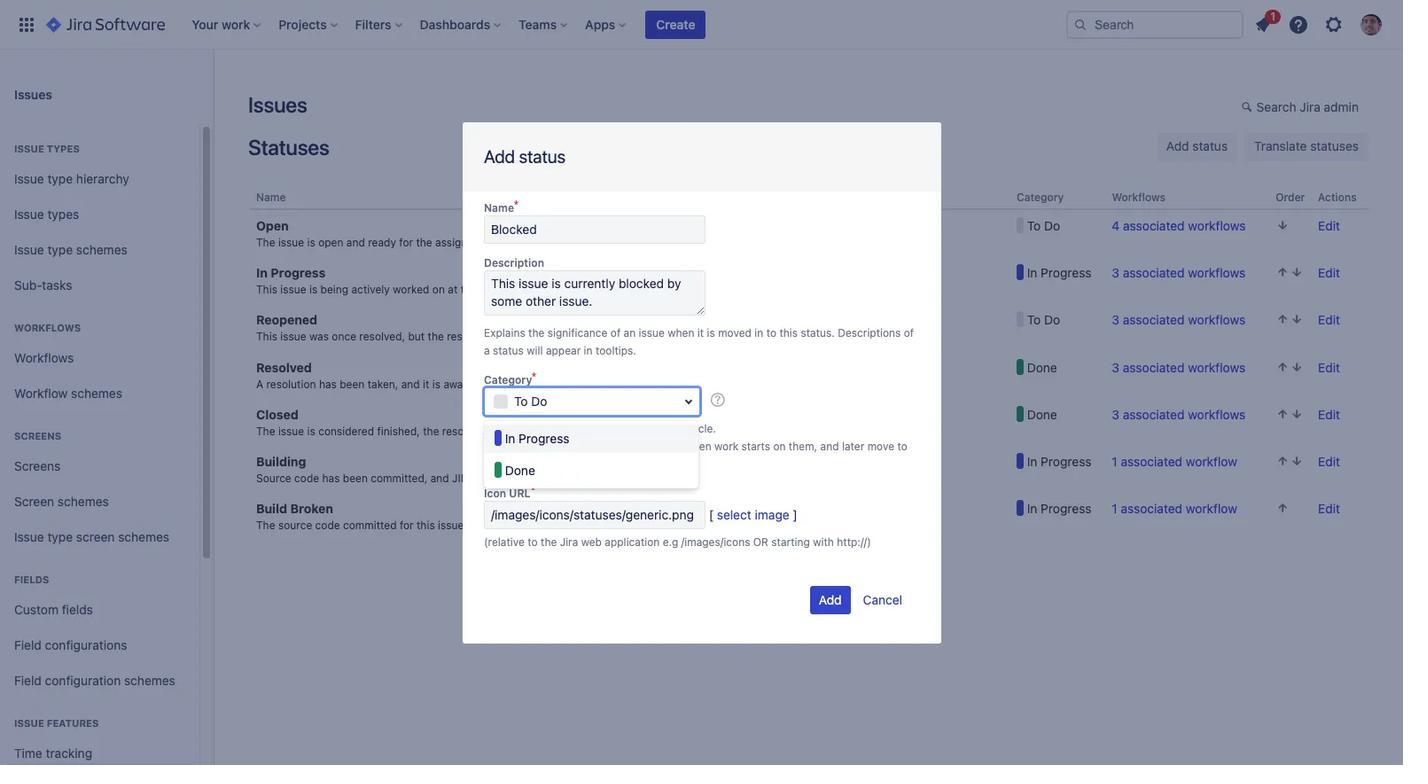 Task type: locate. For each thing, give the bounding box(es) containing it.
edit
[[1319, 218, 1341, 233], [1319, 265, 1341, 281], [1319, 313, 1341, 328], [1319, 360, 1341, 375], [1319, 407, 1341, 422], [1319, 454, 1341, 469], [1319, 501, 1341, 516]]

3 associated workflows for resolved
[[1112, 360, 1246, 375]]

issue inside open the issue is open and ready for the assignee to start work on it.
[[278, 236, 304, 249]]

field inside field configuration schemes link
[[14, 673, 42, 688]]

2 3 associated workflows from the top
[[1112, 313, 1246, 328]]

0 vertical spatial in
[[755, 326, 763, 339]]

1 workflows from the top
[[1189, 218, 1246, 233]]

0 horizontal spatial this
[[417, 519, 435, 532]]

[ select image ]
[[706, 507, 797, 522]]

for right ready
[[399, 236, 413, 249]]

on inside in progress this issue is being actively worked on at the moment by the assignee.
[[433, 283, 445, 296]]

helps identify where an issue is in its lifecycle. issues move from to do to in progress when work starts on them, and later move to done when all work is complete.
[[484, 422, 908, 470]]

required image down will
[[532, 372, 541, 386]]

open the issue is open and ready for the assignee to start work on it.
[[256, 218, 575, 249]]

been for building
[[343, 472, 368, 485]]

status. inside the explains the significance of an issue when it is moved in to this status. descriptions of a status will appear in tooltips.
[[801, 326, 835, 339]]

2 edit link from the top
[[1319, 265, 1341, 281]]

1 horizontal spatial in
[[645, 422, 654, 435]]

3 associated workflows
[[1112, 265, 1246, 281], [1112, 313, 1246, 328], [1112, 360, 1246, 375], [1112, 407, 1246, 422]]

0 horizontal spatial work
[[522, 236, 546, 249]]

1 vertical spatial either
[[715, 377, 744, 391]]

edit link for build broken
[[1319, 501, 1341, 516]]

0 vertical spatial resolution
[[447, 330, 497, 344]]

2 vertical spatial type
[[47, 529, 73, 544]]

before
[[646, 472, 678, 485]]

and inside helps identify where an issue is in its lifecycle. issues move from to do to in progress when work starts on them, and later move to done when all work is complete.
[[820, 439, 839, 453]]

/images/icons
[[681, 535, 750, 549]]

7 edit link from the top
[[1319, 501, 1341, 516]]

schemes inside issue types group
[[76, 242, 127, 257]]

5 issue from the top
[[14, 529, 44, 544]]

1 vertical spatial screens
[[14, 458, 61, 473]]

]
[[793, 507, 797, 522]]

1 edit from the top
[[1319, 218, 1341, 233]]

appear
[[546, 344, 581, 357]]

move
[[519, 439, 546, 453], [867, 439, 894, 453]]

1 vertical spatial for
[[528, 472, 542, 485]]

3 for resolved
[[1112, 360, 1120, 375]]

4 3 associated workflows from the top
[[1112, 407, 1246, 422]]

is inside resolved a resolution has been taken, and it is awaiting verification by reporter. from here issues are either reopened, or are closed.
[[433, 377, 441, 391]]

reopened,
[[747, 377, 798, 391]]

jira inside search jira admin link
[[1300, 99, 1321, 114]]

issue types
[[14, 206, 79, 221]]

0 horizontal spatial by
[[524, 283, 536, 296]]

associated for in progress
[[1123, 265, 1185, 281]]

has
[[319, 377, 337, 391], [322, 472, 340, 485], [467, 519, 485, 532]]

2 to do from the top
[[1024, 313, 1061, 328]]

types
[[47, 143, 80, 154]]

the inside the explains the significance of an issue when it is moved in to this status. descriptions of a status will appear in tooltips.
[[528, 326, 544, 339]]

1 associated workflow for building
[[1112, 454, 1238, 469]]

field for field configurations
[[14, 637, 42, 652]]

issue inside "issue types" link
[[14, 206, 44, 221]]

and left the later
[[820, 439, 839, 453]]

either inside reopened this issue was once resolved, but the resolution was deemed incorrect. from here issues are either marked assigned or resolved.
[[724, 330, 753, 344]]

associated
[[1124, 218, 1185, 233], [1123, 265, 1185, 281], [1123, 313, 1185, 328], [1123, 360, 1185, 375], [1123, 407, 1185, 422], [1121, 454, 1183, 469], [1121, 501, 1183, 516]]

0 horizontal spatial add status
[[484, 146, 565, 166]]

None submit
[[810, 586, 851, 614]]

is down in progress link
[[586, 457, 594, 470]]

issues down helps
[[484, 439, 516, 453]]

0 vertical spatial an
[[624, 326, 636, 339]]

issue for issue features
[[14, 717, 44, 729]]

0 vertical spatial 1 associated workflow
[[1112, 454, 1238, 469]]

is
[[307, 236, 316, 249], [309, 283, 318, 296], [707, 326, 715, 339], [433, 377, 441, 391], [634, 422, 642, 435], [307, 425, 316, 438], [495, 425, 503, 438], [586, 457, 594, 470], [478, 472, 486, 485]]

required image
[[532, 372, 541, 386], [530, 486, 539, 500]]

1 vertical spatial do
[[1045, 313, 1061, 328]]

2 vertical spatial on
[[773, 439, 786, 453]]

1 vertical spatial the
[[256, 425, 275, 438]]

2 vertical spatial to
[[575, 439, 587, 453]]

is left correct. at the left
[[495, 425, 503, 438]]

0 horizontal spatial be
[[605, 472, 618, 485]]

0 vertical spatial from
[[617, 330, 643, 344]]

1 horizontal spatial was
[[500, 330, 519, 344]]

Search field
[[1067, 10, 1244, 39]]

are inside reopened this issue was once resolved, but the resolution was deemed incorrect. from here issues are either marked assigned or resolved.
[[706, 330, 722, 344]]

configuration
[[45, 673, 121, 688]]

this inside in progress this issue is being actively worked on at the moment by the assignee.
[[256, 283, 278, 296]]

type left screen
[[47, 529, 73, 544]]

has down 'once'
[[319, 377, 337, 391]]

been inside resolved a resolution has been taken, and it is awaiting verification by reporter. from here issues are either reopened, or are closed.
[[340, 377, 365, 391]]

2 vertical spatial 1
[[1112, 501, 1118, 516]]

1 vertical spatial workflows
[[14, 322, 81, 333]]

1 field from the top
[[14, 637, 42, 652]]

2 workflow from the top
[[1187, 501, 1238, 516]]

custom fields link
[[7, 592, 192, 628]]

0 vertical spatial by
[[524, 283, 536, 296]]

1 vertical spatial this
[[256, 330, 278, 344]]

0 vertical spatial work
[[522, 236, 546, 249]]

4 issue from the top
[[14, 242, 44, 257]]

3 for in progress
[[1112, 265, 1120, 281]]

this up reopened
[[256, 283, 278, 296]]

has for resolved
[[319, 377, 337, 391]]

resolution inside resolved a resolution has been taken, and it is awaiting verification by reporter. from here issues are either reopened, or are closed.
[[266, 377, 316, 391]]

the
[[256, 236, 275, 249], [256, 425, 275, 438], [256, 519, 275, 532]]

been for resolved
[[340, 377, 365, 391]]

2 field from the top
[[14, 673, 42, 688]]

to inside the explains the significance of an issue when it is moved in to this status. descriptions of a status will appear in tooltips.
[[766, 326, 777, 339]]

from inside reopened this issue was once resolved, but the resolution was deemed incorrect. from here issues are either marked assigned or resolved.
[[617, 330, 643, 344]]

been left committed, on the left of page
[[343, 472, 368, 485]]

status down explains
[[493, 344, 524, 357]]

progress
[[271, 265, 326, 281], [1041, 265, 1092, 281], [519, 431, 569, 446], [634, 439, 682, 453], [1041, 454, 1092, 469], [1041, 501, 1092, 516]]

was left deemed
[[500, 330, 519, 344]]

2 vertical spatial in
[[645, 422, 654, 435]]

0 vertical spatial here
[[646, 330, 668, 344]]

1 vertical spatial 1 associated workflow link
[[1112, 501, 1238, 516]]

resolution up a
[[447, 330, 497, 344]]

workflows for workflows group
[[14, 322, 81, 333]]

work down reopened. on the right bottom of the page
[[714, 439, 739, 453]]

and left "jira"
[[431, 472, 449, 485]]

2 workflows from the top
[[1189, 265, 1246, 281]]

either inside resolved a resolution has been taken, and it is awaiting verification by reporter. from here issues are either reopened, or are closed.
[[715, 377, 744, 391]]

the down the closed
[[256, 425, 275, 438]]

in down the incorrect.
[[584, 344, 593, 357]]

2 screens from the top
[[14, 458, 61, 473]]

0 horizontal spatial on
[[433, 283, 445, 296]]

edit link for closed
[[1319, 407, 1341, 422]]

None text field
[[484, 387, 700, 416]]

for right 'committed'
[[400, 519, 414, 532]]

1 type from the top
[[47, 171, 73, 186]]

2 vertical spatial for
[[400, 519, 414, 532]]

to left start
[[483, 236, 493, 249]]

0 vertical spatial type
[[47, 171, 73, 186]]

later
[[842, 439, 864, 453]]

are left marked
[[706, 330, 722, 344]]

when
[[668, 326, 694, 339], [685, 439, 711, 453], [514, 457, 541, 470]]

in left 'its'
[[645, 422, 654, 435]]

0 horizontal spatial or
[[801, 377, 812, 391]]

resolution down awaiting
[[442, 425, 492, 438]]

1 vertical spatial resolution
[[266, 377, 316, 391]]

them,
[[789, 439, 817, 453]]

edit for open
[[1319, 218, 1341, 233]]

type for schemes
[[47, 242, 73, 257]]

type inside screens group
[[47, 529, 73, 544]]

0 horizontal spatial an
[[590, 422, 602, 435]]

work right start
[[522, 236, 546, 249]]

0 vertical spatial to
[[1028, 218, 1041, 233]]

add up required icon
[[484, 146, 515, 166]]

application
[[605, 535, 660, 549]]

0 vertical spatial the
[[256, 236, 275, 249]]

resolution down resolved
[[266, 377, 316, 391]]

issues
[[671, 330, 703, 344], [662, 377, 694, 391]]

0 vertical spatial field
[[14, 637, 42, 652]]

and inside resolved a resolution has been taken, and it is awaiting verification by reporter. from here issues are either reopened, or are closed.
[[401, 377, 420, 391]]

issue down "jira"
[[438, 519, 464, 532]]

and inside open the issue is open and ready for the assignee to start work on it.
[[347, 236, 365, 249]]

on left it. at the top of the page
[[549, 236, 562, 249]]

issue inside in progress this issue is being actively worked on at the moment by the assignee.
[[281, 283, 306, 296]]

moment
[[480, 283, 521, 296]]

an up tooltips.
[[624, 326, 636, 339]]

0 horizontal spatial in
[[584, 344, 593, 357]]

starts
[[742, 439, 770, 453]]

screens for screens group
[[14, 430, 61, 442]]

by
[[524, 283, 536, 296], [547, 377, 559, 391]]

issue up reopened
[[281, 283, 306, 296]]

add up the 4 associated workflows link
[[1167, 138, 1190, 153]]

from up tooltips.
[[617, 330, 643, 344]]

time tracking link
[[7, 736, 192, 765]]

has up broken
[[322, 472, 340, 485]]

is left awaiting
[[433, 377, 441, 391]]

1 vertical spatial status.
[[777, 472, 811, 485]]

1 the from the top
[[256, 236, 275, 249]]

from down tooltips.
[[608, 377, 634, 391]]

has for building
[[322, 472, 340, 485]]

workflows for in progress
[[1189, 265, 1246, 281]]

1 was from the left
[[309, 330, 329, 344]]

1 workflow from the top
[[1187, 454, 1238, 469]]

3 edit link from the top
[[1319, 313, 1341, 328]]

1 vertical spatial be
[[605, 472, 618, 485]]

edit link for building
[[1319, 454, 1341, 469]]

1 horizontal spatial of
[[904, 326, 914, 339]]

edit for resolved
[[1319, 360, 1341, 375]]

0 vertical spatial it
[[697, 326, 704, 339]]

2 this from the top
[[256, 330, 278, 344]]

this down committed, on the left of page
[[417, 519, 435, 532]]

2 vertical spatial the
[[256, 519, 275, 532]]

7 edit from the top
[[1319, 501, 1341, 516]]

issue inside issue type screen schemes link
[[14, 529, 44, 544]]

image
[[755, 507, 790, 522]]

status. right next
[[777, 472, 811, 485]]

or right 'reopened,'
[[801, 377, 812, 391]]

ready
[[368, 236, 396, 249]]

on left at
[[433, 283, 445, 296]]

issue type screen schemes
[[14, 529, 169, 544]]

be right can
[[692, 425, 704, 438]]

a
[[256, 377, 263, 391]]

in inside in progress this issue is being actively worked on at the moment by the assignee.
[[256, 265, 268, 281]]

the right but
[[428, 330, 444, 344]]

to right moved
[[766, 326, 777, 339]]

2 edit from the top
[[1319, 265, 1341, 281]]

3 type from the top
[[47, 529, 73, 544]]

issue types group
[[7, 124, 192, 309]]

1 horizontal spatial an
[[624, 326, 636, 339]]

when inside the explains the significance of an issue when it is moved in to this status. descriptions of a status will appear in tooltips.
[[668, 326, 694, 339]]

0 vertical spatial this
[[779, 326, 798, 339]]

2 3 from the top
[[1112, 313, 1120, 328]]

issue down open on the left of the page
[[278, 236, 304, 249]]

are up get online help about defining status field values icon
[[697, 377, 712, 391]]

done inside helps identify where an issue is in its lifecycle. issues move from to do to in progress when work starts on them, and later move to done when all work is complete.
[[484, 457, 511, 470]]

source
[[278, 519, 312, 532]]

1 to do from the top
[[1024, 218, 1061, 233]]

0 vertical spatial workflow
[[1187, 454, 1238, 469]]

significance
[[547, 326, 607, 339]]

2 the from the top
[[256, 425, 275, 438]]

edit link for reopened
[[1319, 313, 1341, 328]]

select
[[717, 507, 751, 522]]

3 workflows from the top
[[1189, 313, 1246, 328]]

add
[[1167, 138, 1190, 153], [484, 146, 515, 166]]

by right the moment
[[524, 283, 536, 296]]

0 vertical spatial status.
[[801, 326, 835, 339]]

work inside open the issue is open and ready for the assignee to start work on it.
[[522, 236, 546, 249]]

1 screens from the top
[[14, 430, 61, 442]]

3 for reopened
[[1112, 313, 1120, 328]]

1 this from the top
[[256, 283, 278, 296]]

of right resolved.
[[904, 326, 914, 339]]

and
[[347, 236, 365, 249], [401, 377, 420, 391], [820, 439, 839, 453], [431, 472, 449, 485]]

0 vertical spatial do
[[1045, 218, 1061, 233]]

code inside build broken the source code committed for this issue has possibly broken the build.
[[315, 519, 340, 532]]

1 vertical spatial work
[[714, 439, 739, 453]]

6 edit link from the top
[[1319, 454, 1341, 469]]

1 horizontal spatial this
[[779, 326, 798, 339]]

0 vertical spatial this
[[256, 283, 278, 296]]

3
[[1112, 265, 1120, 281], [1112, 313, 1120, 328], [1112, 360, 1120, 375], [1112, 407, 1120, 422]]

the left next
[[734, 472, 750, 485]]

0 horizontal spatial jira
[[560, 535, 578, 549]]

issue type hierarchy link
[[7, 161, 192, 197]]

starting
[[771, 535, 810, 549]]

the down the build
[[256, 519, 275, 532]]

when down lifecycle.
[[685, 439, 711, 453]]

3 associated workflows link for resolved
[[1112, 360, 1246, 375]]

1 edit link from the top
[[1319, 218, 1341, 233]]

1 associated workflow for build broken
[[1112, 501, 1238, 516]]

in inside helps identify where an issue is in its lifecycle. issues move from to do to in progress when work starts on them, and later move to done when all work is complete.
[[645, 422, 654, 435]]

1 3 associated workflows link from the top
[[1112, 265, 1246, 281]]

workflows down sub-tasks
[[14, 322, 81, 333]]

the down 'broken'
[[541, 535, 557, 549]]

1 for build broken
[[1112, 501, 1118, 516]]

field configuration schemes link
[[7, 663, 192, 699]]

issues
[[14, 86, 52, 102], [248, 92, 307, 117], [549, 425, 581, 438], [484, 439, 516, 453]]

code
[[295, 472, 319, 485], [564, 472, 589, 485], [315, 519, 340, 532]]

1 horizontal spatial by
[[547, 377, 559, 391]]

are inside 'closed the issue is considered finished, the resolution is correct. issues which are closed can be reopened.'
[[616, 425, 632, 438]]

or inside reopened this issue was once resolved, but the resolution was deemed incorrect. from here issues are either marked assigned or resolved.
[[845, 330, 855, 344]]

1 vertical spatial on
[[433, 283, 445, 296]]

1 vertical spatial field
[[14, 673, 42, 688]]

3 the from the top
[[256, 519, 275, 532]]

jira software image
[[46, 14, 165, 35], [46, 14, 165, 35]]

issue for issue type schemes
[[14, 242, 44, 257]]

from
[[548, 439, 572, 453]]

small image
[[1242, 100, 1256, 114]]

field up issue features in the bottom left of the page
[[14, 673, 42, 688]]

1 associated workflow link for build broken
[[1112, 501, 1238, 516]]

resolution inside 'closed the issue is considered finished, the resolution is correct. issues which are closed can be reopened.'
[[442, 425, 492, 438]]

issue inside issue features group
[[14, 717, 44, 729]]

to do
[[1024, 218, 1061, 233], [1024, 313, 1061, 328]]

issues up 'its'
[[662, 377, 694, 391]]

it left awaiting
[[423, 377, 430, 391]]

the up web
[[570, 519, 586, 532]]

features
[[47, 717, 99, 729]]

0 vertical spatial jira
[[1300, 99, 1321, 114]]

the left assignee.
[[539, 283, 555, 296]]

6 issue from the top
[[14, 717, 44, 729]]

associated for build broken
[[1121, 501, 1183, 516]]

create banner
[[0, 0, 1404, 50]]

issue inside reopened this issue was once resolved, but the resolution was deemed incorrect. from here issues are either marked assigned or resolved.
[[281, 330, 306, 344]]

workflows
[[1112, 191, 1166, 204], [14, 322, 81, 333], [14, 350, 74, 365]]

when left all
[[514, 457, 541, 470]]

tooltips.
[[595, 344, 636, 357]]

the
[[416, 236, 433, 249], [461, 283, 477, 296], [539, 283, 555, 296], [528, 326, 544, 339], [428, 330, 444, 344], [423, 425, 439, 438], [545, 472, 561, 485], [734, 472, 750, 485], [570, 519, 586, 532], [541, 535, 557, 549]]

when left moved
[[668, 326, 694, 339]]

1 vertical spatial in
[[584, 344, 593, 357]]

1 vertical spatial an
[[590, 422, 602, 435]]

1 vertical spatial by
[[547, 377, 559, 391]]

the inside open the issue is open and ready for the assignee to start work on it.
[[256, 236, 275, 249]]

associated for closed
[[1123, 407, 1185, 422]]

1 1 associated workflow link from the top
[[1112, 454, 1238, 469]]

are right which
[[616, 425, 632, 438]]

category
[[1017, 191, 1065, 204], [484, 373, 532, 386]]

0 horizontal spatial of
[[610, 326, 621, 339]]

for up url
[[528, 472, 542, 485]]

workflows for workflows link
[[14, 350, 74, 365]]

the left the assignee
[[416, 236, 433, 249]]

has left possibly
[[467, 519, 485, 532]]

or for done
[[801, 377, 812, 391]]

required image down building source code has been committed, and jira is waiting for the code to be built before moving to the next status.
[[530, 486, 539, 500]]

0 vertical spatial on
[[549, 236, 562, 249]]

4 workflows from the top
[[1189, 360, 1246, 375]]

1 vertical spatial to do
[[1024, 313, 1061, 328]]

1 move from the left
[[519, 439, 546, 453]]

complete.
[[597, 457, 647, 470]]

1 vertical spatial has
[[322, 472, 340, 485]]

translate statuses link
[[1246, 133, 1368, 161]]

issue type schemes
[[14, 242, 127, 257]]

0 vertical spatial screens
[[14, 430, 61, 442]]

schemes down the field configurations link
[[124, 673, 175, 688]]

1 horizontal spatial or
[[845, 330, 855, 344]]

3 3 associated workflows link from the top
[[1112, 360, 1246, 375]]

has inside building source code has been committed, and jira is waiting for the code to be built before moving to the next status.
[[322, 472, 340, 485]]

type for screen
[[47, 529, 73, 544]]

for inside build broken the source code committed for this issue has possibly broken the build.
[[400, 519, 414, 532]]

3 edit from the top
[[1319, 313, 1341, 328]]

0 vertical spatial either
[[724, 330, 753, 344]]

is left open
[[307, 236, 316, 249]]

5 edit from the top
[[1319, 407, 1341, 422]]

issue inside issue type schemes link
[[14, 242, 44, 257]]

1 vertical spatial 1 associated workflow
[[1112, 501, 1238, 516]]

0 horizontal spatial it
[[423, 377, 430, 391]]

1 horizontal spatial on
[[549, 236, 562, 249]]

2 3 associated workflows link from the top
[[1112, 313, 1246, 328]]

5 workflows from the top
[[1189, 407, 1246, 422]]

is inside in progress this issue is being actively worked on at the moment by the assignee.
[[309, 283, 318, 296]]

a
[[484, 344, 490, 357]]

issues up from
[[549, 425, 581, 438]]

2 vertical spatial do
[[590, 439, 605, 453]]

hierarchy
[[76, 171, 129, 186]]

by inside in progress this issue is being actively worked on at the moment by the assignee.
[[524, 283, 536, 296]]

name up open on the left of the page
[[256, 191, 286, 204]]

in inside helps identify where an issue is in its lifecycle. issues move from to do to in progress when work starts on them, and later move to done when all work is complete.
[[621, 439, 631, 453]]

this right moved
[[779, 326, 798, 339]]

1 associated workflow
[[1112, 454, 1238, 469], [1112, 501, 1238, 516]]

5 edit link from the top
[[1319, 407, 1341, 422]]

1 for building
[[1112, 454, 1118, 469]]

add status up required icon
[[484, 146, 565, 166]]

2 vertical spatial workflows
[[14, 350, 74, 365]]

0 vertical spatial 1
[[1271, 9, 1276, 23]]

0 vertical spatial be
[[692, 425, 704, 438]]

4 3 associated workflows link from the top
[[1112, 407, 1246, 422]]

the down open on the left of the page
[[256, 236, 275, 249]]

4 edit link from the top
[[1319, 360, 1341, 375]]

has inside resolved a resolution has been taken, and it is awaiting verification by reporter. from here issues are either reopened, or are closed.
[[319, 377, 337, 391]]

or right assigned
[[845, 330, 855, 344]]

2 1 associated workflow from the top
[[1112, 501, 1238, 516]]

required image
[[514, 200, 523, 214]]

is left moved
[[707, 326, 715, 339]]

1 horizontal spatial category
[[1017, 191, 1065, 204]]

status.
[[801, 326, 835, 339], [777, 472, 811, 485]]

workflows inside workflows link
[[14, 350, 74, 365]]

verification
[[488, 377, 544, 391]]

2 vertical spatial has
[[467, 519, 485, 532]]

issue type schemes link
[[7, 232, 192, 268]]

1 of from the left
[[610, 326, 621, 339]]

2 vertical spatial when
[[514, 457, 541, 470]]

add status
[[1167, 138, 1228, 153], [484, 146, 565, 166]]

1 horizontal spatial it
[[697, 326, 704, 339]]

here up 'its'
[[637, 377, 659, 391]]

issues up statuses
[[248, 92, 307, 117]]

be inside 'closed the issue is considered finished, the resolution is correct. issues which are closed can be reopened.'
[[692, 425, 704, 438]]

field down custom
[[14, 637, 42, 652]]

to
[[483, 236, 493, 249], [766, 326, 777, 339], [608, 439, 618, 453], [897, 439, 908, 453], [592, 472, 602, 485], [721, 472, 731, 485], [528, 535, 538, 549]]

an
[[624, 326, 636, 339], [590, 422, 602, 435]]

1 vertical spatial to
[[1028, 313, 1041, 328]]

the inside 'closed the issue is considered finished, the resolution is correct. issues which are closed can be reopened.'
[[256, 425, 275, 438]]

0 vertical spatial been
[[340, 377, 365, 391]]

0 horizontal spatial category
[[484, 373, 532, 386]]

3 issue from the top
[[14, 206, 44, 221]]

0 vertical spatial or
[[845, 330, 855, 344]]

1 vertical spatial this
[[417, 519, 435, 532]]

required image for category
[[532, 372, 541, 386]]

is left considered on the bottom left of the page
[[307, 425, 316, 438]]

2 1 associated workflow link from the top
[[1112, 501, 1238, 516]]

jira left 'admin'
[[1300, 99, 1321, 114]]

screens up screen
[[14, 458, 61, 473]]

will
[[527, 344, 543, 357]]

issue down the closed
[[278, 425, 304, 438]]

in right moved
[[755, 326, 763, 339]]

here
[[646, 330, 668, 344], [637, 377, 659, 391]]

issue inside issue type hierarchy link
[[14, 171, 44, 186]]

time
[[14, 746, 42, 761]]

1 issue from the top
[[14, 143, 44, 154]]

field
[[14, 637, 42, 652], [14, 673, 42, 688]]

4 associated workflows link
[[1112, 218, 1246, 233]]

4 3 from the top
[[1112, 407, 1120, 422]]

1 3 from the top
[[1112, 265, 1120, 281]]

schemes down "issue types" link
[[76, 242, 127, 257]]

1 vertical spatial 1
[[1112, 454, 1118, 469]]

either up get online help about defining status field values icon
[[715, 377, 744, 391]]

screen
[[76, 529, 115, 544]]

and right open
[[347, 236, 365, 249]]

this
[[256, 283, 278, 296], [256, 330, 278, 344]]

4 edit from the top
[[1319, 360, 1341, 375]]

1
[[1271, 9, 1276, 23], [1112, 454, 1118, 469], [1112, 501, 1118, 516]]

been inside building source code has been committed, and jira is waiting for the code to be built before moving to the next status.
[[343, 472, 368, 485]]

been
[[340, 377, 365, 391], [343, 472, 368, 485]]

is left 'its'
[[634, 422, 642, 435]]

status. right marked
[[801, 326, 835, 339]]

1 1 associated workflow from the top
[[1112, 454, 1238, 469]]

1 horizontal spatial be
[[692, 425, 704, 438]]

3 associated workflows for reopened
[[1112, 313, 1246, 328]]

do
[[1045, 218, 1061, 233], [1045, 313, 1061, 328], [590, 439, 605, 453]]

issue for issue type hierarchy
[[14, 171, 44, 186]]

1 vertical spatial workflow
[[1187, 501, 1238, 516]]

an inside the explains the significance of an issue when it is moved in to this status. descriptions of a status will appear in tooltips.
[[624, 326, 636, 339]]

on inside open the issue is open and ready for the assignee to start work on it.
[[549, 236, 562, 249]]

schemes down workflows link
[[71, 385, 122, 401]]

admin
[[1325, 99, 1360, 114]]

workflows up the workflow
[[14, 350, 74, 365]]

1 horizontal spatial add status
[[1167, 138, 1228, 153]]

by left reporter.
[[547, 377, 559, 391]]

custom fields
[[14, 602, 93, 617]]

issue for issue types
[[14, 143, 44, 154]]

schemes right screen
[[118, 529, 169, 544]]

source
[[256, 472, 292, 485]]

for inside building source code has been committed, and jira is waiting for the code to be built before moving to the next status.
[[528, 472, 542, 485]]

type
[[47, 171, 73, 186], [47, 242, 73, 257], [47, 529, 73, 544]]

this down reopened
[[256, 330, 278, 344]]

0 vertical spatial has
[[319, 377, 337, 391]]

2 horizontal spatial on
[[773, 439, 786, 453]]

it inside resolved a resolution has been taken, and it is awaiting verification by reporter. from here issues are either reopened, or are closed.
[[423, 377, 430, 391]]

3 3 associated workflows from the top
[[1112, 360, 1246, 375]]

status. inside building source code has been committed, and jira is waiting for the code to be built before moving to the next status.
[[777, 472, 811, 485]]

broken
[[532, 519, 567, 532]]

deemed
[[522, 330, 563, 344]]

3 3 from the top
[[1112, 360, 1120, 375]]

or inside resolved a resolution has been taken, and it is awaiting verification by reporter. from here issues are either reopened, or are closed.
[[801, 377, 812, 391]]

2 issue from the top
[[14, 171, 44, 186]]

progress inside helps identify where an issue is in its lifecycle. issues move from to do to in progress when work starts on them, and later move to done when all work is complete.
[[634, 439, 682, 453]]

to for 3
[[1028, 313, 1041, 328]]

it inside the explains the significance of an issue when it is moved in to this status. descriptions of a status will appear in tooltips.
[[697, 326, 704, 339]]

in
[[755, 326, 763, 339], [584, 344, 593, 357], [645, 422, 654, 435]]

2 type from the top
[[47, 242, 73, 257]]

6 edit from the top
[[1319, 454, 1341, 469]]

to up complete.
[[608, 439, 618, 453]]

2 horizontal spatial in
[[755, 326, 763, 339]]

1 vertical spatial type
[[47, 242, 73, 257]]

order
[[1276, 191, 1306, 204]]

is right "jira"
[[478, 472, 486, 485]]

http://)
[[837, 535, 871, 549]]

0 horizontal spatial was
[[309, 330, 329, 344]]

workflows up 4
[[1112, 191, 1166, 204]]

1 3 associated workflows from the top
[[1112, 265, 1246, 281]]

status inside the explains the significance of an issue when it is moved in to this status. descriptions of a status will appear in tooltips.
[[493, 344, 524, 357]]

it for explains
[[697, 326, 704, 339]]

e.g
[[663, 535, 678, 549]]

the up will
[[528, 326, 544, 339]]



Task type: describe. For each thing, give the bounding box(es) containing it.
waiting
[[489, 472, 525, 485]]

3 for closed
[[1112, 407, 1120, 422]]

the inside reopened this issue was once resolved, but the resolution was deemed incorrect. from here issues are either marked assigned or resolved.
[[428, 330, 444, 344]]

create button
[[646, 10, 706, 39]]

required image for icon url
[[530, 486, 539, 500]]

open
[[256, 218, 289, 233]]

Description text field
[[484, 270, 706, 315]]

in progress this issue is being actively worked on at the moment by the assignee.
[[256, 265, 606, 296]]

explains
[[484, 326, 525, 339]]

the inside open the issue is open and ready for the assignee to start work on it.
[[416, 236, 433, 249]]

issue features group
[[7, 699, 192, 765]]

being
[[321, 283, 349, 296]]

add status link
[[1158, 133, 1237, 161]]

moved
[[718, 326, 752, 339]]

it.
[[565, 236, 575, 249]]

build
[[256, 501, 287, 516]]

3 associated workflows for in progress
[[1112, 265, 1246, 281]]

edit for reopened
[[1319, 313, 1341, 328]]

edit link for resolved
[[1319, 360, 1341, 375]]

status left translate
[[1193, 138, 1228, 153]]

edit for closed
[[1319, 407, 1341, 422]]

the inside 'closed the issue is considered finished, the resolution is correct. issues which are closed can be reopened.'
[[423, 425, 439, 438]]

field configurations link
[[7, 628, 192, 663]]

custom
[[14, 602, 59, 617]]

in progress for build broken
[[1024, 501, 1092, 516]]

closed
[[635, 425, 668, 438]]

considered
[[319, 425, 374, 438]]

workflow for build broken
[[1187, 501, 1238, 516]]

to inside helps identify where an issue is in its lifecycle. issues move from to do to in progress when work starts on them, and later move to done when all work is complete.
[[575, 439, 587, 453]]

to inside open the issue is open and ready for the assignee to start work on it.
[[483, 236, 493, 249]]

has inside build broken the source code committed for this issue has possibly broken the build.
[[467, 519, 485, 532]]

schemes inside workflows group
[[71, 385, 122, 401]]

edit for build broken
[[1319, 501, 1341, 516]]

search image
[[1074, 17, 1088, 31]]

issue types
[[14, 143, 80, 154]]

an inside helps identify where an issue is in its lifecycle. issues move from to do to in progress when work starts on them, and later move to done when all work is complete.
[[590, 422, 602, 435]]

issues up the "issue types"
[[14, 86, 52, 102]]

to do for 4 associated workflows
[[1024, 218, 1061, 233]]

3 associated workflows link for reopened
[[1112, 313, 1246, 328]]

do for 4 associated workflows
[[1045, 218, 1061, 233]]

is inside building source code has been committed, and jira is waiting for the code to be built before moving to the next status.
[[478, 472, 486, 485]]

workflows for reopened
[[1189, 313, 1246, 328]]

issue inside the explains the significance of an issue when it is moved in to this status. descriptions of a status will appear in tooltips.
[[639, 326, 665, 339]]

explains the significance of an issue when it is moved in to this status. descriptions of a status will appear in tooltips.
[[484, 326, 914, 357]]

1 horizontal spatial name
[[484, 201, 514, 214]]

type for hierarchy
[[47, 171, 73, 186]]

icon
[[484, 486, 506, 500]]

2 was from the left
[[500, 330, 519, 344]]

translate
[[1255, 138, 1308, 153]]

1 inside create 'banner'
[[1271, 9, 1276, 23]]

primary element
[[11, 0, 1067, 49]]

to down complete.
[[592, 472, 602, 485]]

possibly
[[488, 519, 529, 532]]

do inside helps identify where an issue is in its lifecycle. issues move from to do to in progress when work starts on them, and later move to done when all work is complete.
[[590, 439, 605, 453]]

edit link for open
[[1319, 218, 1341, 233]]

at
[[448, 283, 458, 296]]

3 associated workflows link for closed
[[1112, 407, 1246, 422]]

closed
[[256, 407, 299, 422]]

to down 'broken'
[[528, 535, 538, 549]]

3 associated workflows link for in progress
[[1112, 265, 1246, 281]]

issue types link
[[7, 197, 192, 232]]

0 horizontal spatial add
[[484, 146, 515, 166]]

to do for 3 associated workflows
[[1024, 313, 1061, 328]]

issue inside 'closed the issue is considered finished, the resolution is correct. issues which are closed can be reopened.'
[[278, 425, 304, 438]]

issues inside reopened this issue was once resolved, but the resolution was deemed incorrect. from here issues are either marked assigned or resolved.
[[671, 330, 703, 344]]

here inside reopened this issue was once resolved, but the resolution was deemed incorrect. from here issues are either marked assigned or resolved.
[[646, 330, 668, 344]]

issues inside 'closed the issue is considered finished, the resolution is correct. issues which are closed can be reopened.'
[[549, 425, 581, 438]]

issue for issue type screen schemes
[[14, 529, 44, 544]]

workflows group
[[7, 303, 192, 417]]

time tracking
[[14, 746, 92, 761]]

screens group
[[7, 412, 192, 561]]

progress inside in progress this issue is being actively worked on at the moment by the assignee.
[[271, 265, 326, 281]]

1 vertical spatial when
[[685, 439, 711, 453]]

start
[[496, 236, 519, 249]]

identify
[[516, 422, 553, 435]]

is inside open the issue is open and ready for the assignee to start work on it.
[[307, 236, 316, 249]]

assignee.
[[558, 283, 606, 296]]

tasks
[[42, 277, 72, 292]]

helps
[[484, 422, 513, 435]]

workflow
[[14, 385, 68, 401]]

icon url
[[484, 486, 530, 500]]

all
[[544, 457, 555, 470]]

0 vertical spatial category
[[1017, 191, 1065, 204]]

configurations
[[45, 637, 127, 652]]

sub-
[[14, 277, 42, 292]]

field for field configuration schemes
[[14, 673, 42, 688]]

by inside resolved a resolution has been taken, and it is awaiting verification by reporter. from here issues are either reopened, or are closed.
[[547, 377, 559, 391]]

0 horizontal spatial name
[[256, 191, 286, 204]]

do for 3 associated workflows
[[1045, 313, 1061, 328]]

broken
[[290, 501, 334, 516]]

marked
[[756, 330, 794, 344]]

sub-tasks
[[14, 277, 72, 292]]

sub-tasks link
[[7, 268, 192, 303]]

workflow schemes
[[14, 385, 122, 401]]

1 horizontal spatial work
[[558, 457, 583, 470]]

resolved
[[256, 360, 312, 375]]

workflows for closed
[[1189, 407, 1246, 422]]

add inside "add status" link
[[1167, 138, 1190, 153]]

issue inside build broken the source code committed for this issue has possibly broken the build.
[[438, 519, 464, 532]]

Name text field
[[484, 215, 706, 243]]

url
[[509, 486, 530, 500]]

from inside resolved a resolution has been taken, and it is awaiting verification by reporter. from here issues are either reopened, or are closed.
[[608, 377, 634, 391]]

associated for resolved
[[1123, 360, 1185, 375]]

screen schemes link
[[7, 484, 192, 520]]

in progress link
[[484, 424, 698, 453]]

3 associated workflows for closed
[[1112, 407, 1246, 422]]

issues inside resolved a resolution has been taken, and it is awaiting verification by reporter. from here issues are either reopened, or are closed.
[[662, 377, 694, 391]]

issue for issue types
[[14, 206, 44, 221]]

but
[[408, 330, 425, 344]]

tracking
[[46, 746, 92, 761]]

associated for reopened
[[1123, 313, 1185, 328]]

taken,
[[368, 377, 399, 391]]

and inside building source code has been committed, and jira is waiting for the code to be built before moving to the next status.
[[431, 472, 449, 485]]

which
[[584, 425, 613, 438]]

schemes up issue type screen schemes
[[58, 494, 109, 509]]

screens for screens link
[[14, 458, 61, 473]]

4 associated workflows
[[1112, 218, 1246, 233]]

1 associated workflow link for building
[[1112, 454, 1238, 469]]

the for closed
[[256, 425, 275, 438]]

types
[[47, 206, 79, 221]]

issue inside helps identify where an issue is in its lifecycle. issues move from to do to in progress when work starts on them, and later move to done when all work is complete.
[[605, 422, 631, 435]]

it for resolved
[[423, 377, 430, 391]]

(relative
[[484, 535, 525, 549]]

field configuration schemes
[[14, 673, 175, 688]]

resolution inside reopened this issue was once resolved, but the resolution was deemed incorrect. from here issues are either marked assigned or resolved.
[[447, 330, 497, 344]]

schemes inside fields group
[[124, 673, 175, 688]]

to right the later
[[897, 439, 908, 453]]

status up required icon
[[519, 146, 565, 166]]

associated for open
[[1124, 218, 1185, 233]]

statuses
[[1311, 138, 1360, 153]]

assigned
[[797, 330, 842, 344]]

the right at
[[461, 283, 477, 296]]

to for 4
[[1028, 218, 1041, 233]]

fields group
[[7, 555, 192, 704]]

workflow for building
[[1187, 454, 1238, 469]]

reopened
[[256, 313, 318, 328]]

edit for in progress
[[1319, 265, 1341, 281]]

1 vertical spatial category
[[484, 373, 532, 386]]

workflow schemes link
[[7, 376, 192, 412]]

2 horizontal spatial work
[[714, 439, 739, 453]]

code down building on the left bottom of the page
[[295, 472, 319, 485]]

statuses
[[248, 135, 330, 160]]

the inside build broken the source code committed for this issue has possibly broken the build.
[[570, 519, 586, 532]]

is inside the explains the significance of an issue when it is moved in to this status. descriptions of a status will appear in tooltips.
[[707, 326, 715, 339]]

where
[[556, 422, 587, 435]]

0 vertical spatial workflows
[[1112, 191, 1166, 204]]

this inside build broken the source code committed for this issue has possibly broken the build.
[[417, 519, 435, 532]]

closed.
[[833, 377, 870, 391]]

finished,
[[377, 425, 420, 438]]

select image link
[[717, 507, 790, 522]]

associated for building
[[1121, 454, 1183, 469]]

actively
[[352, 283, 390, 296]]

be inside building source code has been committed, and jira is waiting for the code to be built before moving to the next status.
[[605, 472, 618, 485]]

code down from
[[564, 472, 589, 485]]

built
[[621, 472, 643, 485]]

for inside open the issue is open and ready for the assignee to start work on it.
[[399, 236, 413, 249]]

2 of from the left
[[904, 326, 914, 339]]

issue type hierarchy
[[14, 171, 129, 186]]

this inside reopened this issue was once resolved, but the resolution was deemed incorrect. from here issues are either marked assigned or resolved.
[[256, 330, 278, 344]]

description
[[484, 256, 544, 269]]

or for to do
[[845, 330, 855, 344]]

get online help about defining status field values image
[[711, 392, 725, 406]]

edit link for in progress
[[1319, 265, 1341, 281]]

building
[[256, 454, 306, 469]]

resolved,
[[360, 330, 405, 344]]

correct.
[[506, 425, 546, 438]]

in progress for building
[[1024, 454, 1092, 469]]

the down all
[[545, 472, 561, 485]]

4
[[1112, 218, 1120, 233]]

the for open
[[256, 236, 275, 249]]

committed,
[[371, 472, 428, 485]]

reporter.
[[562, 377, 605, 391]]

once
[[332, 330, 357, 344]]

here inside resolved a resolution has been taken, and it is awaiting verification by reporter. from here issues are either reopened, or are closed.
[[637, 377, 659, 391]]

web
[[581, 535, 602, 549]]

this inside the explains the significance of an issue when it is moved in to this status. descriptions of a status will appear in tooltips.
[[779, 326, 798, 339]]

in progress for in progress
[[1024, 265, 1092, 281]]

2 move from the left
[[867, 439, 894, 453]]

workflows for resolved
[[1189, 360, 1246, 375]]

issues inside helps identify where an issue is in its lifecycle. issues move from to do to in progress when work starts on them, and later move to done when all work is complete.
[[484, 439, 516, 453]]

are left the "closed."
[[815, 377, 830, 391]]

incorrect.
[[566, 330, 614, 344]]

building source code has been committed, and jira is waiting for the code to be built before moving to the next status.
[[256, 454, 811, 485]]

edit for building
[[1319, 454, 1341, 469]]

workflows for open
[[1189, 218, 1246, 233]]

search jira admin link
[[1233, 94, 1368, 122]]

descriptions
[[838, 326, 901, 339]]

on inside helps identify where an issue is in its lifecycle. issues move from to do to in progress when work starts on them, and later move to done when all work is complete.
[[773, 439, 786, 453]]

to right moving
[[721, 472, 731, 485]]

field configurations
[[14, 637, 127, 652]]

Icon URL text field
[[484, 501, 706, 529]]

cancel
[[863, 592, 902, 607]]

the inside build broken the source code committed for this issue has possibly broken the build.
[[256, 519, 275, 532]]

screens link
[[7, 449, 192, 484]]

1 vertical spatial jira
[[560, 535, 578, 549]]

awaiting
[[444, 377, 485, 391]]



Task type: vqa. For each thing, say whether or not it's contained in the screenshot.
scheme
no



